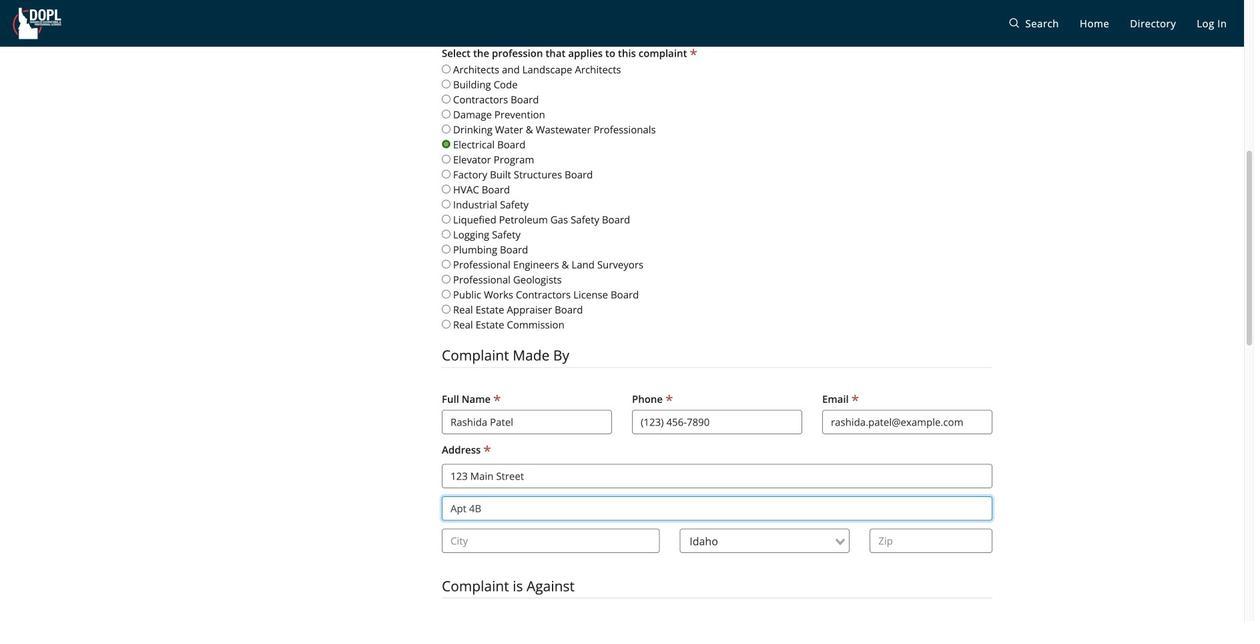 Task type: locate. For each thing, give the bounding box(es) containing it.
email element
[[822, 392, 859, 407]]

search image
[[1009, 17, 1020, 30]]

Address Line 1 text field
[[442, 464, 993, 488]]

None text field
[[442, 410, 612, 434]]

None radio
[[442, 65, 451, 73], [442, 140, 451, 149], [442, 155, 451, 164], [442, 170, 451, 179], [442, 185, 451, 194], [442, 200, 451, 209], [442, 215, 451, 224], [442, 230, 451, 239], [442, 275, 451, 284], [442, 290, 451, 299], [442, 320, 451, 329], [442, 65, 451, 73], [442, 140, 451, 149], [442, 155, 451, 164], [442, 170, 451, 179], [442, 185, 451, 194], [442, 200, 451, 209], [442, 215, 451, 224], [442, 230, 451, 239], [442, 275, 451, 284], [442, 290, 451, 299], [442, 320, 451, 329]]

none search field inside search for option field
[[682, 530, 833, 553]]

full name element
[[442, 392, 501, 407]]

None radio
[[442, 80, 451, 89], [442, 95, 451, 104], [442, 110, 451, 119], [442, 125, 451, 134], [442, 245, 451, 254], [442, 260, 451, 269], [442, 305, 451, 314], [442, 80, 451, 89], [442, 95, 451, 104], [442, 110, 451, 119], [442, 125, 451, 134], [442, 245, 451, 254], [442, 260, 451, 269], [442, 305, 451, 314]]

option group
[[442, 46, 993, 332]]

Zip text field
[[870, 529, 993, 553]]

None search field
[[682, 530, 833, 553]]

(999) 999-9999 telephone field
[[632, 410, 802, 434]]

Search for option field
[[680, 529, 850, 553]]



Task type: describe. For each thing, give the bounding box(es) containing it.
phone element
[[632, 392, 673, 407]]

City text field
[[442, 529, 660, 553]]

Address Line 2 text field
[[442, 496, 993, 521]]

email@example.com email field
[[822, 410, 993, 434]]



Task type: vqa. For each thing, say whether or not it's contained in the screenshot.
The Business Name element
no



